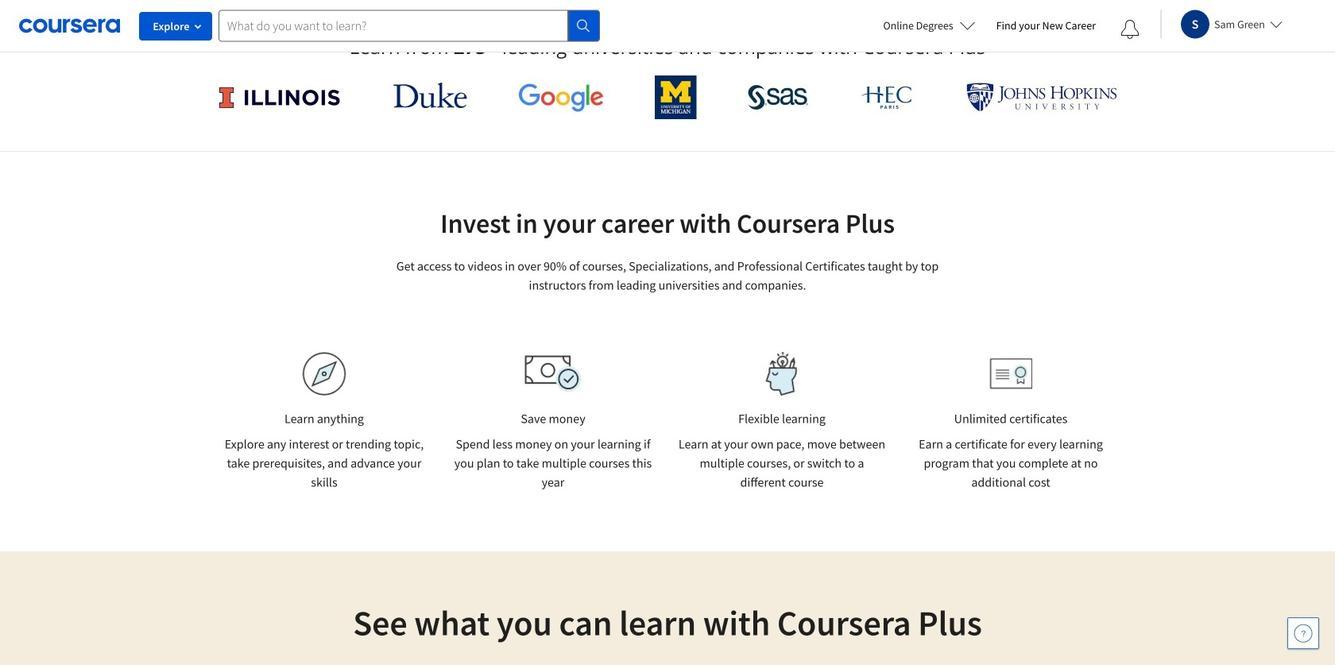 Task type: vqa. For each thing, say whether or not it's contained in the screenshot.
LIST
no



Task type: locate. For each thing, give the bounding box(es) containing it.
duke university image
[[393, 83, 467, 108]]

None search field
[[219, 10, 600, 42]]

learn anything image
[[303, 352, 346, 396]]

johns hopkins university image
[[967, 83, 1118, 112]]

coursera image
[[19, 13, 120, 38]]

google image
[[518, 83, 604, 112]]

university of illinois at urbana-champaign image
[[218, 85, 342, 110]]



Task type: describe. For each thing, give the bounding box(es) containing it.
flexible learning image
[[755, 352, 810, 396]]

save money image
[[525, 355, 582, 393]]

unlimited certificates image
[[990, 358, 1033, 390]]

help center image
[[1295, 624, 1314, 643]]

What do you want to learn? text field
[[219, 10, 569, 42]]

sas image
[[748, 85, 809, 110]]

university of michigan image
[[655, 76, 697, 119]]

hec paris image
[[860, 81, 916, 114]]



